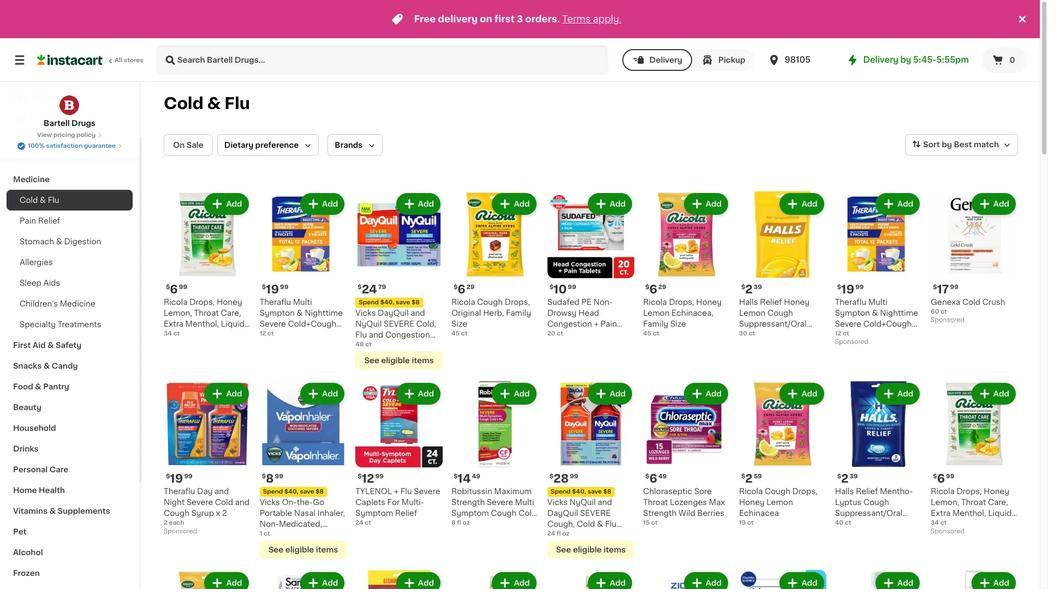 Task type: locate. For each thing, give the bounding box(es) containing it.
anesthetic inside halls relief mentho- lyptus cough suppressant/oral anesthetic drops
[[835, 521, 877, 529]]

instacart logo image
[[37, 53, 103, 67]]

cold & flu up pain relief at the left
[[20, 197, 59, 204]]

0 horizontal spatial 49
[[472, 474, 480, 480]]

2 49 from the left
[[658, 474, 667, 480]]

$40, for 28
[[572, 489, 586, 495]]

1 vertical spatial wrapped
[[961, 521, 996, 529]]

size down echinacea,
[[670, 320, 686, 328]]

2 45 from the left
[[643, 331, 651, 337]]

49 for 6
[[658, 474, 667, 480]]

spend down $ 24 79
[[359, 300, 379, 306]]

cold inside genexa cold crush 60 ct
[[962, 298, 980, 306]]

halls up lyptus
[[835, 488, 854, 496]]

0 vertical spatial +
[[594, 320, 599, 328]]

0 vertical spatial by
[[900, 56, 911, 64]]

relief inside sudafed pe non- drowsy head congestion + pain relief caplets
[[547, 331, 569, 339]]

free
[[414, 15, 436, 23]]

liquid inside robitussin maximum strength severe multi symptom cough cold + flu liquid
[[471, 521, 495, 529]]

eligible down liquicaps
[[381, 357, 410, 364]]

0 horizontal spatial caplets
[[356, 499, 385, 507]]

theraflu inside theraflu day and night severe cold and cough syrup x 2 2 each
[[164, 488, 195, 496]]

theraflu
[[260, 298, 291, 306], [835, 298, 866, 306], [164, 488, 195, 496]]

lemon left echinacea,
[[643, 309, 670, 317]]

0 horizontal spatial oz
[[463, 520, 470, 526]]

cough,
[[547, 521, 575, 529]]

0 horizontal spatial pain
[[20, 217, 36, 225]]

48
[[356, 342, 364, 348]]

0 horizontal spatial sympton
[[260, 309, 295, 317]]

& inside stomach & digestion "link"
[[56, 238, 62, 246]]

24 down cough,
[[547, 531, 555, 537]]

1 horizontal spatial 45
[[643, 331, 651, 337]]

sleep
[[20, 279, 41, 287]]

1 size from the left
[[451, 320, 467, 328]]

vicks inside vicks on-the-go portable nasal inhaler, non-medicated, menthol scent
[[260, 499, 280, 507]]

spend down 28
[[551, 489, 571, 495]]

see eligible items button down scent
[[260, 541, 347, 560]]

49 up chloraseptic
[[658, 474, 667, 480]]

on sale
[[173, 141, 203, 149]]

family inside ricola drops, honey lemon echinacea, family size 45 ct
[[643, 320, 668, 328]]

99 inside the "$ 28 99"
[[570, 474, 578, 480]]

1 horizontal spatial anesthetic
[[835, 521, 877, 529]]

1 horizontal spatial menthol,
[[953, 510, 986, 518]]

15
[[643, 520, 650, 526]]

symptom up 8 fl oz
[[451, 510, 489, 518]]

size for lemon
[[670, 320, 686, 328]]

chloraseptic
[[643, 488, 692, 496]]

0 horizontal spatial family
[[506, 309, 531, 317]]

1 $ 6 29 from the left
[[454, 284, 475, 295]]

0 vertical spatial congestion
[[547, 320, 592, 328]]

1 horizontal spatial oz
[[562, 531, 569, 537]]

nyquil
[[356, 320, 382, 328], [570, 499, 596, 507]]

non- up 1 ct
[[260, 521, 279, 529]]

caplets down head in the right bottom of the page
[[571, 331, 601, 339]]

6
[[170, 284, 178, 295], [458, 284, 466, 295], [649, 284, 657, 295], [649, 473, 657, 485], [937, 473, 945, 485]]

$ 24 79
[[358, 284, 386, 295]]

2 symptom from the left
[[356, 510, 393, 518]]

suppressant/oral down lyptus
[[835, 510, 902, 518]]

children's medicine link
[[7, 294, 133, 314]]

relief inside tylenol + flu severe caplets for multi- symptom relief 24 ct
[[395, 510, 417, 518]]

cold down maximum
[[519, 510, 537, 518]]

1 vertical spatial cold & flu
[[20, 197, 59, 204]]

see eligible items button for 24
[[356, 351, 443, 370]]

symptom down tylenol
[[356, 510, 393, 518]]

+ inside tylenol + flu severe caplets for multi- symptom relief 24 ct
[[394, 488, 399, 496]]

see down 24 fl oz
[[556, 547, 571, 554]]

flu up the "48"
[[356, 331, 367, 339]]

0 vertical spatial $ 2 39
[[741, 284, 762, 295]]

cold right cough,
[[577, 521, 595, 529]]

flu left 15
[[605, 521, 616, 529]]

sponsored badge image for theraflu day and night severe cold and cough syrup x 2
[[164, 529, 197, 535]]

45 inside ricola drops, honey lemon echinacea, family size 45 ct
[[643, 331, 651, 337]]

vicks up cough,
[[547, 499, 568, 507]]

liquid inside vicks nyquil and dayquil severe cough, cold & flu relief liquid
[[571, 532, 595, 540]]

12 inside product group
[[362, 473, 374, 485]]

spend for 24
[[359, 300, 379, 306]]

and
[[411, 309, 425, 317], [369, 331, 383, 339], [215, 488, 229, 496], [235, 499, 249, 507], [598, 499, 612, 507]]

strength down robitussin
[[451, 499, 485, 507]]

cough inside halls relief mentho- lyptus cough suppressant/oral anesthetic drops
[[863, 499, 889, 507]]

head
[[579, 309, 599, 317]]

0 horizontal spatial ricola drops, honey lemon, throat care, extra menthol, liquid center, wrapped drops
[[164, 298, 245, 350]]

halls inside halls relief honey lemon cough suppressant/oral anesthetic menthol drops
[[739, 298, 758, 306]]

see down medicine, at the left bottom of the page
[[364, 357, 379, 364]]

and inside vicks nyquil and dayquil severe cough, cold & flu relief liquid
[[598, 499, 612, 507]]

see eligible items
[[364, 357, 434, 364], [268, 547, 338, 554], [556, 547, 626, 554]]

1 horizontal spatial 34 ct
[[931, 520, 947, 526]]

supplements
[[58, 508, 110, 515]]

honey
[[217, 298, 242, 306], [784, 298, 810, 306], [696, 298, 722, 306], [984, 488, 1009, 496], [739, 499, 765, 507]]

non-
[[593, 298, 613, 306], [260, 521, 279, 529]]

0 horizontal spatial non-
[[260, 521, 279, 529]]

29 up original
[[467, 284, 475, 290]]

congestion down drowsy
[[547, 320, 592, 328]]

6 for lozenges
[[649, 473, 657, 485]]

99
[[179, 284, 187, 290], [280, 284, 288, 290], [568, 284, 576, 290], [855, 284, 864, 290], [950, 284, 958, 290], [184, 474, 193, 480], [275, 474, 283, 480], [375, 474, 384, 480], [570, 474, 578, 480], [946, 474, 954, 480]]

0 horizontal spatial cold+cough
[[288, 320, 336, 328]]

ricola inside ricola cough drops, original herb, family size 45 ct
[[451, 298, 475, 306]]

0 vertical spatial 8
[[266, 473, 274, 485]]

see eligible items button down liquicaps
[[356, 351, 443, 370]]

0 horizontal spatial lemon
[[643, 309, 670, 317]]

dayquil down the 79
[[378, 309, 409, 317]]

2 right the x
[[222, 510, 227, 518]]

severe inside vicks dayquil and nyquil severe cold, flu and congestion medicine, liquicaps
[[384, 320, 414, 328]]

1 horizontal spatial lemon
[[739, 309, 766, 317]]

drops, inside ricola drops, honey lemon echinacea, family size 45 ct
[[669, 298, 694, 306]]

food & pantry
[[13, 383, 69, 391]]

24 inside tylenol + flu severe caplets for multi- symptom relief 24 ct
[[356, 520, 363, 526]]

pain
[[20, 217, 36, 225], [601, 320, 617, 328]]

None search field
[[156, 45, 608, 75]]

$ inside $ 14 49
[[454, 474, 458, 480]]

cough inside ricola cough drops, honey lemon echinacea 19 ct
[[765, 488, 790, 496]]

1 horizontal spatial save
[[396, 300, 410, 306]]

see down 1 ct
[[268, 547, 283, 554]]

orders.
[[525, 15, 560, 23]]

nyquil down the "$ 28 99"
[[570, 499, 596, 507]]

1 horizontal spatial $ 2 39
[[837, 473, 858, 485]]

best
[[954, 141, 972, 149]]

1 vertical spatial 34 ct
[[931, 520, 947, 526]]

1 horizontal spatial 12
[[362, 473, 374, 485]]

8
[[266, 473, 274, 485], [451, 520, 456, 526]]

ricola cough drops, honey lemon echinacea 19 ct
[[739, 488, 818, 526]]

2 vertical spatial +
[[451, 521, 456, 529]]

1 theraflu multi sympton & nighttime severe cold+cough tea variety pack from the left
[[260, 298, 343, 339]]

size inside ricola cough drops, original herb, family size 45 ct
[[451, 320, 467, 328]]

buy it again link
[[7, 108, 133, 130]]

cold up pain relief at the left
[[20, 197, 38, 204]]

1 29 from the left
[[467, 284, 475, 290]]

1 vertical spatial 24
[[356, 520, 363, 526]]

cold & flu up the sale at left top
[[164, 96, 250, 111]]

$ inside $ 24 79
[[358, 284, 362, 290]]

by left 5:45-
[[900, 56, 911, 64]]

see eligible items button
[[356, 351, 443, 370], [260, 541, 347, 560], [547, 541, 634, 560]]

spend $40, save $8 up on-
[[263, 489, 324, 495]]

severe inside vicks nyquil and dayquil severe cough, cold & flu relief liquid
[[580, 510, 611, 518]]

0 horizontal spatial anesthetic
[[739, 331, 781, 339]]

vicks inside vicks nyquil and dayquil severe cough, cold & flu relief liquid
[[547, 499, 568, 507]]

tylenol + flu severe caplets for multi- symptom relief 24 ct
[[356, 488, 440, 526]]

eligible
[[381, 357, 410, 364], [285, 547, 314, 554], [573, 547, 602, 554]]

see eligible items down scent
[[268, 547, 338, 554]]

by right sort
[[942, 141, 952, 149]]

ct inside ricola cough drops, original herb, family size 45 ct
[[461, 331, 467, 337]]

see for 24
[[364, 357, 379, 364]]

0 horizontal spatial variety
[[275, 331, 302, 339]]

1 vertical spatial pain
[[601, 320, 617, 328]]

0 horizontal spatial see
[[268, 547, 283, 554]]

$ 19 99
[[262, 284, 288, 295], [837, 284, 864, 295], [166, 473, 193, 485]]

0 horizontal spatial $ 6 99
[[166, 284, 187, 295]]

ricola inside ricola drops, honey lemon echinacea, family size 45 ct
[[643, 298, 667, 306]]

oz down robitussin
[[463, 520, 470, 526]]

$ 2 39 up halls relief honey lemon cough suppressant/oral anesthetic menthol drops
[[741, 284, 762, 295]]

Search field
[[157, 46, 607, 74]]

2 horizontal spatial $40,
[[572, 489, 586, 495]]

$ 8 99
[[262, 473, 283, 485]]

1 horizontal spatial center,
[[931, 521, 959, 529]]

49 inside $ 14 49
[[472, 474, 480, 480]]

see eligible items down liquicaps
[[364, 357, 434, 364]]

1 horizontal spatial 29
[[658, 284, 666, 290]]

1 horizontal spatial tea
[[835, 331, 848, 339]]

cold left crush at right
[[962, 298, 980, 306]]

49 inside $ 6 49
[[658, 474, 667, 480]]

snacks & candy link
[[7, 356, 133, 377]]

halls up 30 ct
[[739, 298, 758, 306]]

0 vertical spatial extra
[[164, 320, 183, 328]]

2 variety from the left
[[850, 331, 877, 339]]

by inside 'field'
[[942, 141, 952, 149]]

product group containing 10
[[547, 191, 634, 339]]

0 horizontal spatial by
[[900, 56, 911, 64]]

0 horizontal spatial nyquil
[[356, 320, 382, 328]]

see eligible items for 24
[[364, 357, 434, 364]]

size
[[451, 320, 467, 328], [670, 320, 686, 328]]

strength up 15
[[643, 510, 677, 518]]

1 vertical spatial severe
[[580, 510, 611, 518]]

drops, inside ricola cough drops, honey lemon echinacea 19 ct
[[792, 488, 818, 496]]

0 vertical spatial 34 ct
[[164, 331, 180, 337]]

2 $ 6 29 from the left
[[645, 284, 666, 295]]

see eligible items for 8
[[268, 547, 338, 554]]

98105
[[785, 56, 811, 64]]

drops inside halls relief honey lemon cough suppressant/oral anesthetic menthol drops
[[739, 342, 762, 350]]

size down original
[[451, 320, 467, 328]]

0 horizontal spatial save
[[300, 489, 314, 495]]

specialty treatments
[[20, 321, 101, 329]]

+
[[594, 320, 599, 328], [394, 488, 399, 496], [451, 521, 456, 529]]

100% satisfaction guarantee button
[[17, 140, 122, 151]]

pickup
[[718, 56, 745, 64]]

vicks for 24
[[356, 309, 376, 317]]

candy
[[52, 362, 78, 370]]

spend $40, save $8 down the 79
[[359, 300, 420, 306]]

10
[[554, 284, 567, 295]]

1 45 from the left
[[451, 331, 460, 337]]

$ 2 39 up lyptus
[[837, 473, 858, 485]]

0 vertical spatial 39
[[754, 284, 762, 290]]

flu up dietary at the top of the page
[[224, 96, 250, 111]]

nasal
[[294, 510, 315, 518]]

$40, down the "$ 28 99"
[[572, 489, 586, 495]]

39 for halls relief honey lemon cough suppressant/oral anesthetic menthol drops
[[754, 284, 762, 290]]

1 horizontal spatial vicks
[[356, 309, 376, 317]]

0 horizontal spatial spend
[[263, 489, 283, 495]]

$ 6 29 up original
[[454, 284, 475, 295]]

12 ct
[[260, 331, 274, 337], [835, 331, 849, 337]]

delivery for delivery by 5:45-5:55pm
[[863, 56, 898, 64]]

5:55pm
[[937, 56, 969, 64]]

$ 2 39
[[741, 284, 762, 295], [837, 473, 858, 485]]

eligible for 24
[[381, 357, 410, 364]]

0 vertical spatial menthol
[[783, 331, 814, 339]]

2 tea from the left
[[835, 331, 848, 339]]

8 down robitussin
[[451, 520, 456, 526]]

save up the-
[[300, 489, 314, 495]]

1 horizontal spatial 39
[[850, 474, 858, 480]]

cold up the x
[[215, 499, 233, 507]]

cold & flu inside "link"
[[20, 197, 59, 204]]

dietary
[[224, 141, 253, 149]]

eligible down vicks nyquil and dayquil severe cough, cold & flu relief liquid
[[573, 547, 602, 554]]

29 for drops,
[[658, 284, 666, 290]]

medicine up treatments
[[60, 300, 95, 308]]

0 horizontal spatial menthol,
[[185, 320, 219, 328]]

nyquil up 48 ct
[[356, 320, 382, 328]]

39 up halls relief honey lemon cough suppressant/oral anesthetic menthol drops
[[754, 284, 762, 290]]

1 sympton from the left
[[260, 309, 295, 317]]

delivery by 5:45-5:55pm link
[[846, 53, 969, 67]]

1 horizontal spatial suppressant/oral
[[835, 510, 902, 518]]

cold+cough
[[288, 320, 336, 328], [863, 320, 912, 328]]

0 horizontal spatial severe
[[384, 320, 414, 328]]

2 cold+cough from the left
[[863, 320, 912, 328]]

flu inside vicks dayquil and nyquil severe cold, flu and congestion medicine, liquicaps
[[356, 331, 367, 339]]

fl down cough,
[[557, 531, 561, 537]]

$ 6 29 up ricola drops, honey lemon echinacea, family size 45 ct
[[645, 284, 666, 295]]

lozenges
[[670, 499, 707, 507]]

symptom
[[451, 510, 489, 518], [356, 510, 393, 518]]

anesthetic inside halls relief honey lemon cough suppressant/oral anesthetic menthol drops
[[739, 331, 781, 339]]

spend for 8
[[263, 489, 283, 495]]

0 horizontal spatial 34 ct
[[164, 331, 180, 337]]

2 horizontal spatial see
[[556, 547, 571, 554]]

1 horizontal spatial by
[[942, 141, 952, 149]]

delivery inside button
[[650, 56, 682, 64]]

drops
[[164, 342, 187, 350], [739, 342, 762, 350], [879, 521, 902, 529], [931, 532, 954, 540]]

cough inside robitussin maximum strength severe multi symptom cough cold + flu liquid
[[491, 510, 517, 518]]

0 vertical spatial suppressant/oral
[[739, 320, 807, 328]]

45 inside ricola cough drops, original herb, family size 45 ct
[[451, 331, 460, 337]]

halls for halls relief mentho- lyptus cough suppressant/oral anesthetic drops
[[835, 488, 854, 496]]

genexa
[[931, 298, 960, 306]]

1 vertical spatial dayquil
[[547, 510, 578, 518]]

spend down $ 8 99
[[263, 489, 283, 495]]

fl down robitussin
[[457, 520, 461, 526]]

non- inside sudafed pe non- drowsy head congestion + pain relief caplets
[[593, 298, 613, 306]]

halls for halls relief honey lemon cough suppressant/oral anesthetic menthol drops
[[739, 298, 758, 306]]

0 horizontal spatial nighttime
[[305, 309, 343, 317]]

lemon inside ricola drops, honey lemon echinacea, family size 45 ct
[[643, 309, 670, 317]]

halls inside halls relief mentho- lyptus cough suppressant/oral anesthetic drops
[[835, 488, 854, 496]]

items for 8
[[316, 547, 338, 554]]

oz down cough,
[[562, 531, 569, 537]]

save up vicks nyquil and dayquil severe cough, cold & flu relief liquid
[[588, 489, 602, 495]]

digestion
[[64, 238, 101, 246]]

1 symptom from the left
[[451, 510, 489, 518]]

$8 up go
[[316, 489, 324, 495]]

2 size from the left
[[670, 320, 686, 328]]

$ inside $ 2 59
[[741, 474, 745, 480]]

1 horizontal spatial $ 19 99
[[262, 284, 288, 295]]

1 horizontal spatial items
[[412, 357, 434, 364]]

0 vertical spatial family
[[506, 309, 531, 317]]

$8 up cold,
[[412, 300, 420, 306]]

1 horizontal spatial see eligible items button
[[356, 351, 443, 370]]

12
[[260, 331, 266, 337], [835, 331, 841, 337], [362, 473, 374, 485]]

lemon inside halls relief honey lemon cough suppressant/oral anesthetic menthol drops
[[739, 309, 766, 317]]

save up vicks dayquil and nyquil severe cold, flu and congestion medicine, liquicaps
[[396, 300, 410, 306]]

delivery for delivery
[[650, 56, 682, 64]]

scent
[[293, 532, 316, 540]]

0 horizontal spatial menthol
[[260, 532, 291, 540]]

$40, for 8
[[284, 489, 298, 495]]

49 right 14 at the left bottom of the page
[[472, 474, 480, 480]]

29 for cough
[[467, 284, 475, 290]]

100% satisfaction guarantee
[[28, 143, 116, 149]]

sponsored badge image
[[931, 317, 964, 324], [835, 339, 868, 345], [164, 529, 197, 535], [931, 529, 964, 535]]

1 vertical spatial anesthetic
[[835, 521, 877, 529]]

2 horizontal spatial +
[[594, 320, 599, 328]]

$40, down the 79
[[380, 300, 394, 306]]

suppressant/oral inside halls relief honey lemon cough suppressant/oral anesthetic menthol drops
[[739, 320, 807, 328]]

1 horizontal spatial 12 ct
[[835, 331, 849, 337]]

items down medicated, at the left bottom of page
[[316, 547, 338, 554]]

2 nighttime from the left
[[880, 309, 918, 317]]

severe
[[384, 320, 414, 328], [580, 510, 611, 518]]

menthol down portable
[[260, 532, 291, 540]]

safety
[[56, 342, 81, 349]]

1 vertical spatial fl
[[557, 531, 561, 537]]

17
[[937, 284, 949, 295]]

+ down robitussin
[[451, 521, 456, 529]]

1 horizontal spatial halls
[[835, 488, 854, 496]]

brands
[[335, 141, 363, 149]]

family inside ricola cough drops, original herb, family size 45 ct
[[506, 309, 531, 317]]

spend $40, save $8 for 8
[[263, 489, 324, 495]]

product group containing 8
[[260, 381, 347, 560]]

see eligible items down vicks nyquil and dayquil severe cough, cold & flu relief liquid
[[556, 547, 626, 554]]

dayquil up cough,
[[547, 510, 578, 518]]

eligible down scent
[[285, 547, 314, 554]]

non- right pe
[[593, 298, 613, 306]]

1 horizontal spatial ricola drops, honey lemon, throat care, extra menthol, liquid center, wrapped drops
[[931, 488, 1012, 540]]

match
[[974, 141, 999, 149]]

buy it again
[[31, 115, 77, 123]]

vicks down $ 24 79
[[356, 309, 376, 317]]

flu up pain relief at the left
[[48, 197, 59, 204]]

congestion inside sudafed pe non- drowsy head congestion + pain relief caplets
[[547, 320, 592, 328]]

99 inside $ 12 99
[[375, 474, 384, 480]]

$8 up vicks nyquil and dayquil severe cough, cold & flu relief liquid
[[603, 489, 611, 495]]

1 horizontal spatial eligible
[[381, 357, 410, 364]]

cough inside ricola cough drops, original herb, family size 45 ct
[[477, 298, 503, 306]]

sponsored badge image for genexa cold crush
[[931, 317, 964, 324]]

0 horizontal spatial symptom
[[356, 510, 393, 518]]

1 horizontal spatial lemon,
[[931, 499, 959, 507]]

1 horizontal spatial variety
[[850, 331, 877, 339]]

sponsored badge image inside product group
[[931, 317, 964, 324]]

symptom inside tylenol + flu severe caplets for multi- symptom relief 24 ct
[[356, 510, 393, 518]]

1 horizontal spatial fl
[[557, 531, 561, 537]]

halls relief mentho- lyptus cough suppressant/oral anesthetic drops
[[835, 488, 913, 529]]

relief inside halls relief mentho- lyptus cough suppressant/oral anesthetic drops
[[856, 488, 878, 496]]

items down liquicaps
[[412, 357, 434, 364]]

flu down robitussin
[[458, 521, 469, 529]]

vicks up portable
[[260, 499, 280, 507]]

0 horizontal spatial see eligible items
[[268, 547, 338, 554]]

ct inside ricola cough drops, honey lemon echinacea 19 ct
[[747, 520, 754, 526]]

24 left the 79
[[362, 284, 377, 295]]

1 cold+cough from the left
[[288, 320, 336, 328]]

2 vertical spatial 24
[[547, 531, 555, 537]]

39 up lyptus
[[850, 474, 858, 480]]

79
[[378, 284, 386, 290]]

1 vertical spatial $ 2 39
[[837, 473, 858, 485]]

vicks for 8
[[260, 499, 280, 507]]

snacks & candy
[[13, 362, 78, 370]]

1 vertical spatial strength
[[643, 510, 677, 518]]

spend $40, save $8
[[359, 300, 420, 306], [263, 489, 324, 495], [551, 489, 611, 495]]

caplets inside tylenol + flu severe caplets for multi- symptom relief 24 ct
[[356, 499, 385, 507]]

caplets down tylenol
[[356, 499, 385, 507]]

multi-
[[402, 499, 424, 507]]

29 up ricola drops, honey lemon echinacea, family size 45 ct
[[658, 284, 666, 290]]

99 inside $ 17 99
[[950, 284, 958, 290]]

$ 2 39 for halls relief mentho- lyptus cough suppressant/oral anesthetic drops
[[837, 473, 858, 485]]

medicine,
[[356, 342, 393, 350]]

spend $40, save $8 down the "$ 28 99"
[[551, 489, 611, 495]]

1 vertical spatial care,
[[988, 499, 1008, 507]]

1 horizontal spatial +
[[451, 521, 456, 529]]

suppressant/oral up 30 ct
[[739, 320, 807, 328]]

size inside ricola drops, honey lemon echinacea, family size 45 ct
[[670, 320, 686, 328]]

congestion
[[547, 320, 592, 328], [385, 331, 430, 339]]

$40, up on-
[[284, 489, 298, 495]]

mentho-
[[880, 488, 913, 496]]

1 horizontal spatial throat
[[643, 499, 668, 507]]

&
[[207, 96, 221, 111], [40, 197, 46, 204], [56, 238, 62, 246], [297, 309, 303, 317], [872, 309, 878, 317], [47, 342, 54, 349], [44, 362, 50, 370], [35, 383, 41, 391], [49, 508, 56, 515], [597, 521, 603, 529]]

1 49 from the left
[[472, 474, 480, 480]]

0 vertical spatial caplets
[[571, 331, 601, 339]]

1 horizontal spatial pain
[[601, 320, 617, 328]]

0 vertical spatial severe
[[384, 320, 414, 328]]

genexa cold crush 60 ct
[[931, 298, 1005, 315]]

0 horizontal spatial 12 ct
[[260, 331, 274, 337]]

+ down head in the right bottom of the page
[[594, 320, 599, 328]]

dayquil inside vicks dayquil and nyquil severe cold, flu and congestion medicine, liquicaps
[[378, 309, 409, 317]]

1 horizontal spatial strength
[[643, 510, 677, 518]]

see eligible items button down vicks nyquil and dayquil severe cough, cold & flu relief liquid
[[547, 541, 634, 560]]

2 left 59
[[745, 473, 753, 485]]

2 horizontal spatial eligible
[[573, 547, 602, 554]]

1 12 ct from the left
[[260, 331, 274, 337]]

flu inside tylenol + flu severe caplets for multi- symptom relief 24 ct
[[401, 488, 412, 496]]

preference
[[255, 141, 299, 149]]

first
[[13, 342, 31, 349]]

24 down tylenol
[[356, 520, 363, 526]]

product group containing 14
[[451, 381, 539, 529]]

add button
[[205, 194, 248, 214], [301, 194, 344, 214], [397, 194, 439, 214], [493, 194, 535, 214], [589, 194, 631, 214], [685, 194, 727, 214], [781, 194, 823, 214], [877, 194, 919, 214], [973, 194, 1015, 214], [205, 384, 248, 404], [301, 384, 344, 404], [397, 384, 439, 404], [493, 384, 535, 404], [589, 384, 631, 404], [685, 384, 727, 404], [781, 384, 823, 404], [877, 384, 919, 404], [973, 384, 1015, 404], [205, 574, 248, 590], [301, 574, 344, 590], [397, 574, 439, 590], [493, 574, 535, 590], [589, 574, 631, 590], [685, 574, 727, 590], [781, 574, 823, 590], [877, 574, 919, 590], [973, 574, 1015, 590]]

2 horizontal spatial lemon
[[767, 499, 793, 507]]

0 button
[[982, 47, 1027, 73]]

1 horizontal spatial dayquil
[[547, 510, 578, 518]]

limited time offer region
[[0, 0, 1016, 38]]

severe for 24
[[384, 320, 414, 328]]

severe inside robitussin maximum strength severe multi symptom cough cold + flu liquid
[[487, 499, 513, 507]]

product group containing 24
[[356, 191, 443, 370]]

alcohol
[[13, 549, 43, 557]]

items down vicks nyquil and dayquil severe cough, cold & flu relief liquid
[[604, 547, 626, 554]]

menthol,
[[185, 320, 219, 328], [953, 510, 986, 518]]

+ up for
[[394, 488, 399, 496]]

19 inside ricola cough drops, honey lemon echinacea 19 ct
[[739, 520, 746, 526]]

2 horizontal spatial $ 19 99
[[837, 284, 864, 295]]

$8 for 24
[[412, 300, 420, 306]]

spend
[[359, 300, 379, 306], [263, 489, 283, 495], [551, 489, 571, 495]]

0 vertical spatial strength
[[451, 499, 485, 507]]

2 29 from the left
[[658, 284, 666, 290]]

0 horizontal spatial $ 2 39
[[741, 284, 762, 295]]

flu inside robitussin maximum strength severe multi symptom cough cold + flu liquid
[[458, 521, 469, 529]]

lemon up the echinacea
[[767, 499, 793, 507]]

1 horizontal spatial caplets
[[571, 331, 601, 339]]

best match
[[954, 141, 999, 149]]

40
[[835, 520, 843, 526]]

menthol right 30 ct
[[783, 331, 814, 339]]

terms
[[562, 15, 591, 23]]

drugs
[[72, 120, 95, 127]]

1 horizontal spatial cold & flu
[[164, 96, 250, 111]]

lemon up 30 ct
[[739, 309, 766, 317]]

1 tea from the left
[[260, 331, 273, 339]]

45 for ricola cough drops, original herb, family size
[[451, 331, 460, 337]]

100%
[[28, 143, 44, 149]]

nighttime
[[305, 309, 343, 317], [880, 309, 918, 317]]

2 up lyptus
[[841, 473, 849, 485]]

2 up 30 ct
[[745, 284, 753, 295]]

treatments
[[58, 321, 101, 329]]

suppressant/oral for lemon
[[739, 320, 807, 328]]

ricola for ricola cough drops, honey lemon echinacea
[[739, 488, 763, 496]]

flu up multi-
[[401, 488, 412, 496]]

chloraseptic sore throat lozenges max strength wild berries 15 ct
[[643, 488, 725, 526]]

19
[[266, 284, 279, 295], [841, 284, 854, 295], [170, 473, 183, 485], [739, 520, 746, 526]]

1 vertical spatial halls
[[835, 488, 854, 496]]

see eligible items button for 28
[[547, 541, 634, 560]]

2 for halls relief mentho- lyptus cough suppressant/oral anesthetic drops
[[841, 473, 849, 485]]

product group
[[164, 191, 251, 350], [260, 191, 347, 339], [356, 191, 443, 370], [451, 191, 539, 338], [547, 191, 634, 339], [643, 191, 730, 338], [739, 191, 826, 350], [835, 191, 922, 348], [931, 191, 1018, 326], [164, 381, 251, 538], [260, 381, 347, 560], [356, 381, 443, 528], [451, 381, 539, 529], [547, 381, 634, 560], [643, 381, 730, 528], [739, 381, 826, 528], [835, 381, 922, 529], [931, 381, 1018, 540], [164, 571, 251, 590], [260, 571, 347, 590], [356, 571, 443, 590], [451, 571, 539, 590], [547, 571, 634, 590], [643, 571, 730, 590], [739, 571, 826, 590], [835, 571, 922, 590], [931, 571, 1018, 590]]



Task type: describe. For each thing, give the bounding box(es) containing it.
$ 17 99
[[933, 284, 958, 295]]

sale
[[187, 141, 203, 149]]

$ inside $ 8 99
[[262, 474, 266, 480]]

flu inside vicks nyquil and dayquil severe cough, cold & flu relief liquid
[[605, 521, 616, 529]]

beauty
[[13, 404, 41, 412]]

relief inside halls relief honey lemon cough suppressant/oral anesthetic menthol drops
[[760, 298, 782, 306]]

& inside snacks & candy link
[[44, 362, 50, 370]]

20
[[547, 331, 555, 337]]

children's
[[20, 300, 58, 308]]

& inside the vitamins & supplements link
[[49, 508, 56, 515]]

0 vertical spatial wrapped
[[194, 331, 229, 339]]

again
[[55, 115, 77, 123]]

eligible for 28
[[573, 547, 602, 554]]

$8 for 8
[[316, 489, 324, 495]]

lemon for ricola
[[643, 309, 670, 317]]

food
[[13, 383, 33, 391]]

1 vertical spatial 34
[[931, 520, 939, 526]]

0 horizontal spatial $ 19 99
[[166, 473, 193, 485]]

stomach & digestion
[[20, 238, 101, 246]]

0 vertical spatial 24
[[362, 284, 377, 295]]

pricing
[[53, 132, 75, 138]]

cough inside theraflu day and night severe cold and cough syrup x 2 2 each
[[164, 510, 189, 518]]

1 vertical spatial ricola drops, honey lemon, throat care, extra menthol, liquid center, wrapped drops
[[931, 488, 1012, 540]]

2 horizontal spatial theraflu
[[835, 298, 866, 306]]

aid
[[33, 342, 46, 349]]

maximum
[[494, 488, 532, 496]]

bartell drugs logo image
[[59, 95, 80, 116]]

0 vertical spatial center,
[[164, 331, 192, 339]]

fl for spend $40, save $8
[[557, 531, 561, 537]]

save for 24
[[396, 300, 410, 306]]

product group containing 12
[[356, 381, 443, 528]]

anesthetic for lyptus
[[835, 521, 877, 529]]

family for echinacea,
[[643, 320, 668, 328]]

0 horizontal spatial lemon,
[[164, 309, 192, 317]]

pain inside sudafed pe non- drowsy head congestion + pain relief caplets
[[601, 320, 617, 328]]

cold inside theraflu day and night severe cold and cough syrup x 2 2 each
[[215, 499, 233, 507]]

honey inside halls relief honey lemon cough suppressant/oral anesthetic menthol drops
[[784, 298, 810, 306]]

0 horizontal spatial throat
[[194, 309, 219, 317]]

see eligible items for 28
[[556, 547, 626, 554]]

sleep aids
[[20, 279, 60, 287]]

see for 8
[[268, 547, 283, 554]]

+ inside robitussin maximum strength severe multi symptom cough cold + flu liquid
[[451, 521, 456, 529]]

policy
[[76, 132, 96, 138]]

$40, for 24
[[380, 300, 394, 306]]

on
[[480, 15, 492, 23]]

pantry
[[43, 383, 69, 391]]

each
[[169, 520, 184, 526]]

product group containing 17
[[931, 191, 1018, 326]]

dietary preference button
[[217, 134, 319, 156]]

ricola drops, honey lemon echinacea, family size 45 ct
[[643, 298, 722, 337]]

$ inside the $ 10 99
[[550, 284, 554, 290]]

2 sympton from the left
[[835, 309, 870, 317]]

& inside vicks nyquil and dayquil severe cough, cold & flu relief liquid
[[597, 521, 603, 529]]

0 horizontal spatial extra
[[164, 320, 183, 328]]

view pricing policy
[[37, 132, 96, 138]]

2 pack from the left
[[879, 331, 898, 339]]

$ 28 99
[[550, 473, 578, 485]]

x
[[216, 510, 220, 518]]

drops inside halls relief mentho- lyptus cough suppressant/oral anesthetic drops
[[879, 521, 902, 529]]

1 pack from the left
[[304, 331, 322, 339]]

lyptus
[[835, 499, 862, 507]]

cold inside "link"
[[20, 197, 38, 204]]

apply.
[[593, 15, 622, 23]]

$ inside $ 12 99
[[358, 474, 362, 480]]

service type group
[[622, 49, 754, 71]]

crush
[[982, 298, 1005, 306]]

all stores link
[[37, 45, 144, 75]]

ct inside ricola drops, honey lemon echinacea, family size 45 ct
[[653, 331, 659, 337]]

ricola cough drops, original herb, family size 45 ct
[[451, 298, 531, 337]]

caplets inside sudafed pe non- drowsy head congestion + pain relief caplets
[[571, 331, 601, 339]]

severe inside tylenol + flu severe caplets for multi- symptom relief 24 ct
[[414, 488, 440, 496]]

$ 6 29 for ricola drops, honey lemon echinacea, family size
[[645, 284, 666, 295]]

0 horizontal spatial 34
[[164, 331, 172, 337]]

oz for spend $40, save $8
[[562, 531, 569, 537]]

48 ct
[[356, 342, 372, 348]]

0 horizontal spatial 12
[[260, 331, 266, 337]]

2 horizontal spatial 12
[[835, 331, 841, 337]]

pain relief link
[[7, 211, 133, 231]]

all stores
[[115, 57, 143, 63]]

99 inside $ 8 99
[[275, 474, 283, 480]]

non- inside vicks on-the-go portable nasal inhaler, non-medicated, menthol scent
[[260, 521, 279, 529]]

throat inside chloraseptic sore throat lozenges max strength wild berries 15 ct
[[643, 499, 668, 507]]

$8 for 28
[[603, 489, 611, 495]]

multi inside robitussin maximum strength severe multi symptom cough cold + flu liquid
[[515, 499, 534, 507]]

home
[[13, 487, 37, 495]]

1 vertical spatial center,
[[931, 521, 959, 529]]

0
[[1010, 56, 1015, 64]]

allergies
[[20, 259, 53, 266]]

beauty link
[[7, 397, 133, 418]]

anesthetic for lemon
[[739, 331, 781, 339]]

0 vertical spatial $ 6 99
[[166, 284, 187, 295]]

it
[[48, 115, 53, 123]]

cold up on sale
[[164, 96, 203, 111]]

$ inside $ 6 49
[[645, 474, 649, 480]]

syrup
[[191, 510, 214, 518]]

free delivery on first 3 orders. terms apply.
[[414, 15, 622, 23]]

herb,
[[483, 309, 504, 317]]

$ 2 39 for halls relief honey lemon cough suppressant/oral anesthetic menthol drops
[[741, 284, 762, 295]]

vicks dayquil and nyquil severe cold, flu and congestion medicine, liquicaps
[[356, 309, 436, 350]]

0 horizontal spatial care,
[[221, 309, 241, 317]]

nyquil inside vicks dayquil and nyquil severe cold, flu and congestion medicine, liquicaps
[[356, 320, 382, 328]]

1 vertical spatial lemon,
[[931, 499, 959, 507]]

inhaler,
[[317, 510, 345, 518]]

5:45-
[[913, 56, 937, 64]]

allergies link
[[7, 252, 133, 273]]

severe for 28
[[580, 510, 611, 518]]

drinks link
[[7, 439, 133, 460]]

items for 24
[[412, 357, 434, 364]]

relief inside vicks nyquil and dayquil severe cough, cold & flu relief liquid
[[547, 532, 569, 540]]

cold inside robitussin maximum strength severe multi symptom cough cold + flu liquid
[[519, 510, 537, 518]]

ct inside tylenol + flu severe caplets for multi- symptom relief 24 ct
[[365, 520, 371, 526]]

sort by
[[923, 141, 952, 149]]

1 horizontal spatial care,
[[988, 499, 1008, 507]]

sponsored badge image for theraflu multi sympton & nighttime severe cold+cough tea variety pack
[[835, 339, 868, 345]]

+ inside sudafed pe non- drowsy head congestion + pain relief caplets
[[594, 320, 599, 328]]

ricola for ricola drops, honey lemon echinacea, family size
[[643, 298, 667, 306]]

28
[[554, 473, 569, 485]]

symptom inside robitussin maximum strength severe multi symptom cough cold + flu liquid
[[451, 510, 489, 518]]

99 inside the $ 10 99
[[568, 284, 576, 290]]

frozen link
[[7, 563, 133, 584]]

strength inside chloraseptic sore throat lozenges max strength wild berries 15 ct
[[643, 510, 677, 518]]

congestion inside vicks dayquil and nyquil severe cold, flu and congestion medicine, liquicaps
[[385, 331, 430, 339]]

1 variety from the left
[[275, 331, 302, 339]]

ct inside genexa cold crush 60 ct
[[941, 309, 947, 315]]

0 vertical spatial pain
[[20, 217, 36, 225]]

cold inside vicks nyquil and dayquil severe cough, cold & flu relief liquid
[[577, 521, 595, 529]]

suppressant/oral for lyptus
[[835, 510, 902, 518]]

2 horizontal spatial multi
[[868, 298, 887, 306]]

0 horizontal spatial medicine
[[13, 176, 50, 183]]

sponsored badge image for ricola drops, honey lemon, throat care, extra menthol, liquid center, wrapped drops
[[931, 529, 964, 535]]

$ inside the "$ 28 99"
[[550, 474, 554, 480]]

2 for halls relief honey lemon cough suppressant/oral anesthetic menthol drops
[[745, 284, 753, 295]]

family for herb,
[[506, 309, 531, 317]]

lemon inside ricola cough drops, honey lemon echinacea 19 ct
[[767, 499, 793, 507]]

sleep aids link
[[7, 273, 133, 294]]

& inside food & pantry link
[[35, 383, 41, 391]]

39 for halls relief mentho- lyptus cough suppressant/oral anesthetic drops
[[850, 474, 858, 480]]

dayquil inside vicks nyquil and dayquil severe cough, cold & flu relief liquid
[[547, 510, 578, 518]]

& inside cold & flu "link"
[[40, 197, 46, 204]]

view
[[37, 132, 52, 138]]

size for original
[[451, 320, 467, 328]]

30 ct
[[739, 331, 755, 337]]

max
[[709, 499, 725, 507]]

strength inside robitussin maximum strength severe multi symptom cough cold + flu liquid
[[451, 499, 485, 507]]

spend $40, save $8 for 24
[[359, 300, 420, 306]]

honey inside ricola drops, honey lemon echinacea, family size 45 ct
[[696, 298, 722, 306]]

by for delivery
[[900, 56, 911, 64]]

drops, inside ricola cough drops, original herb, family size 45 ct
[[505, 298, 530, 306]]

6 for lemon
[[649, 284, 657, 295]]

3
[[517, 15, 523, 23]]

honey inside ricola cough drops, honey lemon echinacea 19 ct
[[739, 499, 765, 507]]

personal
[[13, 466, 48, 474]]

& inside first aid & safety link
[[47, 342, 54, 349]]

cold & flu link
[[7, 190, 133, 211]]

fl for 14
[[457, 520, 461, 526]]

1 horizontal spatial extra
[[931, 510, 951, 518]]

sudafed
[[547, 298, 579, 306]]

night
[[164, 499, 185, 507]]

6 for original
[[458, 284, 466, 295]]

save for 8
[[300, 489, 314, 495]]

brands button
[[328, 134, 383, 156]]

eligible for 8
[[285, 547, 314, 554]]

ct inside chloraseptic sore throat lozenges max strength wild berries 15 ct
[[651, 520, 658, 526]]

1 nighttime from the left
[[305, 309, 343, 317]]

1 horizontal spatial $ 6 99
[[933, 473, 954, 485]]

flu inside "link"
[[48, 197, 59, 204]]

ricola for ricola cough drops, original herb, family size
[[451, 298, 475, 306]]

menthol inside halls relief honey lemon cough suppressant/oral anesthetic menthol drops
[[783, 331, 814, 339]]

by for sort
[[942, 141, 952, 149]]

2 for ricola cough drops, honey lemon echinacea
[[745, 473, 753, 485]]

$ inside $ 17 99
[[933, 284, 937, 290]]

nyquil inside vicks nyquil and dayquil severe cough, cold & flu relief liquid
[[570, 499, 596, 507]]

1 vertical spatial medicine
[[60, 300, 95, 308]]

go
[[313, 499, 324, 507]]

household
[[13, 425, 56, 432]]

cold,
[[416, 320, 436, 328]]

robitussin
[[451, 488, 492, 496]]

and for vicks dayquil and nyquil severe cold, flu and congestion medicine, liquicaps
[[411, 309, 425, 317]]

lemon for halls
[[739, 309, 766, 317]]

sort
[[923, 141, 940, 149]]

wild
[[679, 510, 695, 518]]

and for vicks nyquil and dayquil severe cough, cold & flu relief liquid
[[598, 499, 612, 507]]

shop link
[[7, 86, 133, 108]]

oz for 14
[[463, 520, 470, 526]]

shop
[[31, 93, 51, 101]]

menthol inside vicks on-the-go portable nasal inhaler, non-medicated, menthol scent
[[260, 532, 291, 540]]

view pricing policy link
[[37, 131, 102, 140]]

Best match Sort by field
[[905, 134, 1018, 156]]

items for 28
[[604, 547, 626, 554]]

45 for ricola drops, honey lemon echinacea, family size
[[643, 331, 651, 337]]

49 for 14
[[472, 474, 480, 480]]

2 12 ct from the left
[[835, 331, 849, 337]]

drowsy
[[547, 309, 577, 317]]

lists link
[[7, 130, 133, 152]]

1 vertical spatial 8
[[451, 520, 456, 526]]

product group containing 28
[[547, 381, 634, 560]]

1 horizontal spatial theraflu
[[260, 298, 291, 306]]

2 theraflu multi sympton & nighttime severe cold+cough tea variety pack from the left
[[835, 298, 918, 339]]

0 vertical spatial ricola drops, honey lemon, throat care, extra menthol, liquid center, wrapped drops
[[164, 298, 245, 350]]

cough inside halls relief honey lemon cough suppressant/oral anesthetic menthol drops
[[767, 309, 793, 317]]

spend for 28
[[551, 489, 571, 495]]

see eligible items button for 8
[[260, 541, 347, 560]]

dietary preference
[[224, 141, 299, 149]]

robitussin maximum strength severe multi symptom cough cold + flu liquid
[[451, 488, 537, 529]]

first
[[494, 15, 515, 23]]

vicks for 28
[[547, 499, 568, 507]]

severe inside theraflu day and night severe cold and cough syrup x 2 2 each
[[187, 499, 213, 507]]

pe
[[581, 298, 592, 306]]

2 left each
[[164, 520, 168, 526]]

frozen
[[13, 570, 40, 578]]

see for 28
[[556, 547, 571, 554]]

sudafed pe non- drowsy head congestion + pain relief caplets
[[547, 298, 617, 339]]

0 horizontal spatial multi
[[293, 298, 312, 306]]

$ 6 29 for ricola cough drops, original herb, family size
[[454, 284, 475, 295]]

personal care link
[[7, 460, 133, 480]]

drinks
[[13, 445, 39, 453]]

spend $40, save $8 for 28
[[551, 489, 611, 495]]

2 horizontal spatial throat
[[961, 499, 986, 507]]

and for theraflu day and night severe cold and cough syrup x 2 2 each
[[215, 488, 229, 496]]

1 horizontal spatial wrapped
[[961, 521, 996, 529]]

satisfaction
[[46, 143, 83, 149]]

14
[[458, 473, 471, 485]]

lists
[[31, 137, 49, 145]]

1 ct
[[260, 531, 270, 537]]

alcohol link
[[7, 543, 133, 563]]

save for 28
[[588, 489, 602, 495]]

home health
[[13, 487, 65, 495]]



Task type: vqa. For each thing, say whether or not it's contained in the screenshot.
Hand
no



